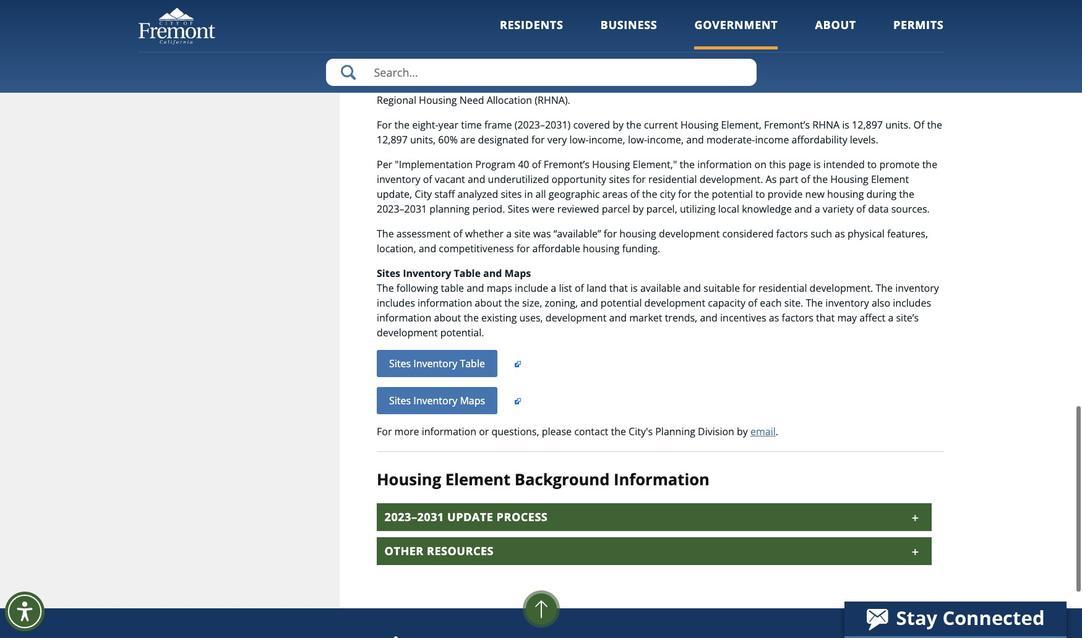 Task type: vqa. For each thing, say whether or not it's contained in the screenshot.
components
yes



Task type: locate. For each thing, give the bounding box(es) containing it.
0 vertical spatial 12,897
[[853, 118, 883, 132]]

development inside one of the key components of the housing element is the sites inventory. the sites inventory identifies and analyzes specific areas of land (sites) that are available and suitable for residential development. the purpose of the sites inventory is to determine the city's capacity to accommodate residential development and reconcile that capacity with the city's regional housing need allocation (rhna).
[[665, 79, 726, 92]]

element inside one of the key components of the housing element is the sites inventory. the sites inventory identifies and analyzes specific areas of land (sites) that are available and suitable for residential development. the purpose of the sites inventory is to determine the city's capacity to accommodate residential development and reconcile that capacity with the city's regional housing need allocation (rhna).
[[577, 49, 615, 63]]

maps
[[487, 282, 513, 295]]

areas
[[414, 64, 439, 78], [603, 188, 628, 201]]

0 vertical spatial fremont's
[[765, 118, 811, 132]]

0 horizontal spatial suitable
[[608, 64, 644, 78]]

1 city's from the left
[[467, 79, 491, 92]]

element up components
[[446, 21, 511, 43]]

as
[[835, 227, 846, 241], [769, 312, 780, 325]]

inventory inside sites inventory table and maps the following table and maps include a list of land that is available and suitable for residential development. the inventory includes information about the size, zoning, and potential development capacity of each site. the inventory also includes information about the existing uses, development and market trends, and incentives as factors that may affect a site's development potential.
[[403, 267, 452, 281]]

0 vertical spatial factors
[[777, 227, 809, 241]]

information inside per "implementation program 40 of fremont's housing element," the information on this page is intended to promote the inventory of vacant and underutilized opportunity sites for residential development. as part of the housing element update, city staff analyzed sites in all geographic areas of the city for the potential to provide new housing during the 2023–2031 planning period. sites were reviewed parcel by parcel, utilizing local knowledge and a variety of data sources.
[[698, 158, 752, 172]]

residential inside per "implementation program 40 of fremont's housing element," the information on this page is intended to promote the inventory of vacant and underutilized opportunity sites for residential development. as part of the housing element update, city staff analyzed sites in all geographic areas of the city for the potential to provide new housing during the 2023–2031 planning period. sites were reviewed parcel by parcel, utilizing local knowledge and a variety of data sources.
[[649, 173, 697, 186]]

are up (rhna).
[[527, 64, 542, 78]]

site's
[[897, 312, 919, 325]]

0 horizontal spatial sites
[[501, 188, 522, 201]]

development. up reconcile
[[714, 64, 778, 78]]

housing up the moderate-
[[681, 118, 719, 132]]

2 vertical spatial inventory
[[826, 297, 870, 310]]

0 vertical spatial table
[[454, 267, 481, 281]]

development up trends,
[[645, 297, 706, 310]]

Search text field
[[326, 59, 757, 86]]

knowledge
[[742, 203, 792, 216]]

1 vertical spatial table
[[460, 357, 485, 371]]

residential up site.
[[759, 282, 808, 295]]

by
[[613, 118, 624, 132], [633, 203, 644, 216], [737, 425, 748, 439]]

1 horizontal spatial are
[[527, 64, 542, 78]]

0 horizontal spatial potential
[[601, 297, 642, 310]]

0 horizontal spatial fremont's
[[544, 158, 590, 172]]

factors
[[777, 227, 809, 241], [782, 312, 814, 325]]

0 horizontal spatial city's
[[467, 79, 491, 92]]

affordability
[[792, 133, 848, 147]]

for
[[647, 64, 660, 78], [532, 133, 545, 147], [633, 173, 646, 186], [679, 188, 692, 201], [604, 227, 617, 241], [517, 242, 530, 256], [743, 282, 756, 295]]

0 horizontal spatial income,
[[589, 133, 626, 147]]

sites down analyzes
[[871, 64, 892, 78]]

is down business
[[618, 49, 625, 63]]

2 vertical spatial housing
[[583, 242, 620, 256]]

the
[[411, 49, 426, 63], [519, 49, 534, 63], [628, 49, 643, 63], [853, 64, 868, 78], [450, 79, 465, 92], [877, 79, 892, 92], [395, 118, 410, 132], [627, 118, 642, 132], [928, 118, 943, 132], [680, 158, 695, 172], [923, 158, 938, 172], [813, 173, 828, 186], [643, 188, 658, 201], [695, 188, 710, 201], [900, 188, 915, 201], [505, 297, 520, 310], [464, 312, 479, 325], [611, 425, 627, 439]]

sites down in
[[508, 203, 530, 216]]

1 vertical spatial housing
[[620, 227, 657, 241]]

year
[[439, 118, 459, 132]]

1 horizontal spatial income,
[[648, 133, 684, 147]]

city's down analyzes
[[895, 79, 918, 92]]

residential up city
[[649, 173, 697, 186]]

sites inventory maps
[[389, 394, 485, 408]]

0 horizontal spatial low-
[[570, 133, 589, 147]]

the left city's
[[611, 425, 627, 439]]

0 vertical spatial are
[[527, 64, 542, 78]]

1 vertical spatial inventory
[[896, 282, 940, 295]]

1 horizontal spatial land
[[587, 282, 607, 295]]

email link
[[751, 425, 776, 439]]

table inside sites inventory table and maps the following table and maps include a list of land that is available and suitable for residential development. the inventory includes information about the size, zoning, and potential development capacity of each site. the inventory also includes information about the existing uses, development and market trends, and incentives as factors that may affect a site's development potential.
[[454, 267, 481, 281]]

fremont's inside for the eight-year time frame (2023–2031) covered by the current housing element, fremont's rhna is 12,897 units. of the 12,897 units, 60% are designated for very low-income, low-income, and moderate-income affordability levels.
[[765, 118, 811, 132]]

as
[[766, 173, 777, 186]]

2023–2031 inside tab list
[[385, 510, 444, 525]]

the up reconcile
[[780, 64, 797, 78]]

0 vertical spatial development.
[[714, 64, 778, 78]]

by inside for the eight-year time frame (2023–2031) covered by the current housing element, fremont's rhna is 12,897 units. of the 12,897 units, 60% are designated for very low-income, low-income, and moderate-income affordability levels.
[[613, 118, 624, 132]]

1 vertical spatial suitable
[[704, 282, 741, 295]]

assessment
[[397, 227, 451, 241]]

1 horizontal spatial areas
[[603, 188, 628, 201]]

information
[[698, 158, 752, 172], [418, 297, 473, 310], [377, 312, 432, 325], [422, 425, 477, 439]]

covered
[[574, 118, 610, 132]]

0 horizontal spatial includes
[[377, 297, 415, 310]]

available up 'market'
[[641, 282, 681, 295]]

of down page
[[801, 173, 811, 186]]

other resources
[[385, 544, 494, 559]]

2023–2031 up other
[[385, 510, 444, 525]]

1 horizontal spatial capacity
[[708, 297, 746, 310]]

0 horizontal spatial available
[[545, 64, 585, 78]]

1 vertical spatial sites
[[501, 188, 522, 201]]

1 horizontal spatial fremont's
[[765, 118, 811, 132]]

0 vertical spatial 2023–2031
[[377, 203, 427, 216]]

and left the moderate-
[[687, 133, 704, 147]]

purpose
[[800, 64, 838, 78]]

city's up need
[[467, 79, 491, 92]]

table
[[454, 267, 481, 281], [460, 357, 485, 371]]

element
[[446, 21, 511, 43], [577, 49, 615, 63], [872, 173, 910, 186], [446, 469, 511, 491]]

60%
[[439, 133, 458, 147]]

questions,
[[492, 425, 540, 439]]

1 vertical spatial maps
[[460, 394, 485, 408]]

1 vertical spatial areas
[[603, 188, 628, 201]]

1 horizontal spatial potential
[[712, 188, 753, 201]]

the right with
[[877, 79, 892, 92]]

of
[[399, 49, 408, 63], [507, 49, 517, 63], [442, 64, 451, 78], [841, 64, 850, 78], [532, 158, 542, 172], [423, 173, 433, 186], [801, 173, 811, 186], [631, 188, 640, 201], [857, 203, 866, 216], [454, 227, 463, 241], [575, 282, 584, 295], [749, 297, 758, 310]]

a
[[815, 203, 821, 216], [507, 227, 512, 241], [551, 282, 557, 295], [889, 312, 894, 325]]

housing inside for the eight-year time frame (2023–2031) covered by the current housing element, fremont's rhna is 12,897 units. of the 12,897 units, 60% are designated for very low-income, low-income, and moderate-income affordability levels.
[[681, 118, 719, 132]]

development. up "local"
[[700, 173, 764, 186]]

income, down covered
[[589, 133, 626, 147]]

land inside sites inventory table and maps the following table and maps include a list of land that is available and suitable for residential development. the inventory includes information about the size, zoning, and potential development capacity of each site. the inventory also includes information about the existing uses, development and market trends, and incentives as factors that may affect a site's development potential.
[[587, 282, 607, 295]]

0 horizontal spatial as
[[769, 312, 780, 325]]

planning
[[430, 203, 470, 216]]

2023–2031 down update,
[[377, 203, 427, 216]]

with
[[855, 79, 874, 92]]

this
[[770, 158, 786, 172]]

capacity
[[493, 79, 531, 92], [815, 79, 852, 92], [708, 297, 746, 310]]

provide
[[768, 188, 803, 201]]

please
[[542, 425, 572, 439]]

identifies
[[809, 49, 852, 63]]

1 vertical spatial land
[[587, 282, 607, 295]]

0 horizontal spatial land
[[454, 64, 474, 78]]

the up new
[[813, 173, 828, 186]]

sites
[[515, 21, 553, 43], [646, 49, 667, 63], [739, 49, 760, 63], [871, 64, 892, 78], [508, 203, 530, 216], [377, 267, 401, 281], [389, 357, 411, 371], [389, 394, 411, 408]]

0 horizontal spatial about
[[434, 312, 461, 325]]

income, down current
[[648, 133, 684, 147]]

accommodate
[[546, 79, 612, 92]]

utilizing
[[680, 203, 716, 216]]

the left city
[[643, 188, 658, 201]]

sites down the "location,"
[[377, 267, 401, 281]]

includes down following
[[377, 297, 415, 310]]

capacity up "incentives"
[[708, 297, 746, 310]]

1 horizontal spatial sites
[[609, 173, 630, 186]]

tab list containing 2023–2031 update process
[[377, 504, 932, 566]]

(rhna).
[[535, 94, 571, 107]]

1 horizontal spatial about
[[475, 297, 502, 310]]

to up knowledge
[[756, 188, 766, 201]]

1 income, from the left
[[589, 133, 626, 147]]

the right element,"
[[680, 158, 695, 172]]

as inside the assessment of whether a site was "available" for housing development considered factors such as physical features, location, and competitiveness for affordable housing funding.
[[835, 227, 846, 241]]

1 horizontal spatial available
[[641, 282, 681, 295]]

residential inside sites inventory table and maps the following table and maps include a list of land that is available and suitable for residential development. the inventory includes information about the size, zoning, and potential development capacity of each site. the inventory also includes information about the existing uses, development and market trends, and incentives as factors that may affect a site's development potential.
[[759, 282, 808, 295]]

2 vertical spatial development.
[[810, 282, 874, 295]]

sites down government
[[739, 49, 760, 63]]

1 vertical spatial are
[[461, 133, 476, 147]]

housing up variety
[[828, 188, 865, 201]]

1 for from the top
[[377, 118, 392, 132]]

and up accommodate
[[588, 64, 605, 78]]

0 vertical spatial housing
[[828, 188, 865, 201]]

1 vertical spatial by
[[633, 203, 644, 216]]

0 vertical spatial inventory
[[377, 173, 421, 186]]

maps inside sites inventory table and maps the following table and maps include a list of land that is available and suitable for residential development. the inventory includes information about the size, zoning, and potential development capacity of each site. the inventory also includes information about the existing uses, development and market trends, and incentives as factors that may affect a site's development potential.
[[505, 267, 531, 281]]

1 vertical spatial 12,897
[[377, 133, 408, 147]]

about up potential.
[[434, 312, 461, 325]]

potential up 'market'
[[601, 297, 642, 310]]

2 includes from the left
[[894, 297, 932, 310]]

the left current
[[627, 118, 642, 132]]

1 vertical spatial about
[[434, 312, 461, 325]]

areas up the parcel
[[603, 188, 628, 201]]

capacity inside sites inventory table and maps the following table and maps include a list of land that is available and suitable for residential development. the inventory includes information about the size, zoning, and potential development capacity of each site. the inventory also includes information about the existing uses, development and market trends, and incentives as factors that may affect a site's development potential.
[[708, 297, 746, 310]]

about link
[[816, 17, 857, 49]]

0 vertical spatial sites
[[609, 173, 630, 186]]

housing element background information
[[377, 469, 710, 491]]

sites left inventory.
[[646, 49, 667, 63]]

0 horizontal spatial inventory
[[377, 173, 421, 186]]

1 vertical spatial as
[[769, 312, 780, 325]]

fremont's inside per "implementation program 40 of fremont's housing element," the information on this page is intended to promote the inventory of vacant and underutilized opportunity sites for residential development. as part of the housing element update, city staff analyzed sites in all geographic areas of the city for the potential to provide new housing during the 2023–2031 planning period. sites were reviewed parcel by parcel, utilizing local knowledge and a variety of data sources.
[[544, 158, 590, 172]]

element up accommodate
[[577, 49, 615, 63]]

0 vertical spatial areas
[[414, 64, 439, 78]]

suitable down business link
[[608, 64, 644, 78]]

income,
[[589, 133, 626, 147], [648, 133, 684, 147]]

includes up site's
[[894, 297, 932, 310]]

suitable inside sites inventory table and maps the following table and maps include a list of land that is available and suitable for residential development. the inventory includes information about the size, zoning, and potential development capacity of each site. the inventory also includes information about the existing uses, development and market trends, and incentives as factors that may affect a site's development potential.
[[704, 282, 741, 295]]

1 horizontal spatial includes
[[894, 297, 932, 310]]

factors left such
[[777, 227, 809, 241]]

1 vertical spatial factors
[[782, 312, 814, 325]]

inventory.
[[670, 49, 716, 63]]

for inside for the eight-year time frame (2023–2031) covered by the current housing element, fremont's rhna is 12,897 units. of the 12,897 units, 60% are designated for very low-income, low-income, and moderate-income affordability levels.
[[377, 118, 392, 132]]

is up 'market'
[[631, 282, 638, 295]]

1 horizontal spatial as
[[835, 227, 846, 241]]

development down inventory.
[[665, 79, 726, 92]]

affordable
[[533, 242, 581, 256]]

are inside for the eight-year time frame (2023–2031) covered by the current housing element, fremont's rhna is 12,897 units. of the 12,897 units, 60% are designated for very low-income, low-income, and moderate-income affordability levels.
[[461, 133, 476, 147]]

for down business link
[[647, 64, 660, 78]]

sites
[[609, 173, 630, 186], [501, 188, 522, 201]]

0 vertical spatial for
[[377, 118, 392, 132]]

columnusercontrol3 main content
[[340, 0, 944, 609]]

1 low- from the left
[[570, 133, 589, 147]]

information down sites inventory maps "link"
[[422, 425, 477, 439]]

12,897 up per
[[377, 133, 408, 147]]

1 horizontal spatial city's
[[895, 79, 918, 92]]

vacant
[[435, 173, 465, 186]]

process
[[497, 510, 548, 525]]

areas inside per "implementation program 40 of fremont's housing element," the information on this page is intended to promote the inventory of vacant and underutilized opportunity sites for residential development. as part of the housing element update, city staff analyzed sites in all geographic areas of the city for the potential to provide new housing during the 2023–2031 planning period. sites were reviewed parcel by parcel, utilizing local knowledge and a variety of data sources.
[[603, 188, 628, 201]]

and inside the assessment of whether a site was "available" for housing development considered factors such as physical features, location, and competitiveness for affordable housing funding.
[[419, 242, 437, 256]]

0 vertical spatial suitable
[[608, 64, 644, 78]]

such
[[811, 227, 833, 241]]

the left following
[[377, 282, 394, 295]]

sites inside "link"
[[389, 394, 411, 408]]

.
[[776, 425, 779, 439]]

housing up funding.
[[620, 227, 657, 241]]

development. up may
[[810, 282, 874, 295]]

a left list
[[551, 282, 557, 295]]

the down residents
[[519, 49, 534, 63]]

1 horizontal spatial inventory
[[826, 297, 870, 310]]

size,
[[523, 297, 543, 310]]

capacity down 'purpose'
[[815, 79, 852, 92]]

sources.
[[892, 203, 930, 216]]

funding.
[[623, 242, 661, 256]]

"implementation
[[395, 158, 473, 172]]

analyzed
[[458, 188, 499, 201]]

table down potential.
[[460, 357, 485, 371]]

rhna
[[813, 118, 840, 132]]

2 city's from the left
[[895, 79, 918, 92]]

government
[[695, 17, 779, 32]]

factors inside sites inventory table and maps the following table and maps include a list of land that is available and suitable for residential development. the inventory includes information about the size, zoning, and potential development capacity of each site. the inventory also includes information about the existing uses, development and market trends, and incentives as factors that may affect a site's development potential.
[[782, 312, 814, 325]]

1 horizontal spatial by
[[633, 203, 644, 216]]

2 vertical spatial by
[[737, 425, 748, 439]]

1 horizontal spatial suitable
[[704, 282, 741, 295]]

land down components
[[454, 64, 474, 78]]

low-
[[570, 133, 589, 147], [628, 133, 648, 147]]

development. inside sites inventory table and maps the following table and maps include a list of land that is available and suitable for residential development. the inventory includes information about the size, zoning, and potential development capacity of each site. the inventory also includes information about the existing uses, development and market trends, and incentives as factors that may affect a site's development potential.
[[810, 282, 874, 295]]

0 horizontal spatial areas
[[414, 64, 439, 78]]

the up the "location,"
[[377, 227, 394, 241]]

is inside for the eight-year time frame (2023–2031) covered by the current housing element, fremont's rhna is 12,897 units. of the 12,897 units, 60% are designated for very low-income, low-income, and moderate-income affordability levels.
[[843, 118, 850, 132]]

moderate-
[[707, 133, 756, 147]]

available up accommodate
[[545, 64, 585, 78]]

city's
[[467, 79, 491, 92], [895, 79, 918, 92]]

for down (2023–2031) on the top of the page
[[532, 133, 545, 147]]

0 vertical spatial land
[[454, 64, 474, 78]]

1 vertical spatial for
[[377, 425, 392, 439]]

development. inside one of the key components of the housing element is the sites inventory. the sites inventory identifies and analyzes specific areas of land (sites) that are available and suitable for residential development. the purpose of the sites inventory is to determine the city's capacity to accommodate residential development and reconcile that capacity with the city's regional housing need allocation (rhna).
[[714, 64, 778, 78]]

as inside sites inventory table and maps the following table and maps include a list of land that is available and suitable for residential development. the inventory includes information about the size, zoning, and potential development capacity of each site. the inventory also includes information about the existing uses, development and market trends, and incentives as factors that may affect a site's development potential.
[[769, 312, 780, 325]]

the up with
[[853, 64, 868, 78]]

as down each
[[769, 312, 780, 325]]

inventory inside "link"
[[414, 394, 458, 408]]

1 vertical spatial 2023–2031
[[385, 510, 444, 525]]

or
[[479, 425, 489, 439]]

and right zoning,
[[581, 297, 598, 310]]

that down 'purpose'
[[793, 79, 812, 92]]

12,897 up levels.
[[853, 118, 883, 132]]

for the eight-year time frame (2023–2031) covered by the current housing element, fremont's rhna is 12,897 units. of the 12,897 units, 60% are designated for very low-income, low-income, and moderate-income affordability levels.
[[377, 118, 943, 147]]

for for for the eight-year time frame (2023–2031) covered by the current housing element, fremont's rhna is 12,897 units. of the 12,897 units, 60% are designated for very low-income, low-income, and moderate-income affordability levels.
[[377, 118, 392, 132]]

0 vertical spatial available
[[545, 64, 585, 78]]

2 for from the top
[[377, 425, 392, 439]]

very
[[548, 133, 567, 147]]

residents link
[[500, 17, 564, 49]]

1 horizontal spatial maps
[[505, 267, 531, 281]]

0 vertical spatial about
[[475, 297, 502, 310]]

for
[[377, 118, 392, 132], [377, 425, 392, 439]]

0 vertical spatial by
[[613, 118, 624, 132]]

and up with
[[854, 49, 872, 63]]

"available"
[[554, 227, 601, 241]]

the left key
[[411, 49, 426, 63]]

housing
[[828, 188, 865, 201], [620, 227, 657, 241], [583, 242, 620, 256]]

for for for more information or questions, please contact the city's planning division by email .
[[377, 425, 392, 439]]

1 vertical spatial potential
[[601, 297, 642, 310]]

income
[[756, 133, 790, 147]]

element,"
[[633, 158, 678, 172]]

1 horizontal spatial low-
[[628, 133, 648, 147]]

1 vertical spatial development.
[[700, 173, 764, 186]]

intended
[[824, 158, 865, 172]]

sites up more
[[389, 394, 411, 408]]

12,897
[[853, 118, 883, 132], [377, 133, 408, 147]]

uses,
[[520, 312, 543, 325]]

0 horizontal spatial are
[[461, 133, 476, 147]]

potential
[[712, 188, 753, 201], [601, 297, 642, 310]]

housing inside per "implementation program 40 of fremont's housing element," the information on this page is intended to promote the inventory of vacant and underutilized opportunity sites for residential development. as part of the housing element update, city staff analyzed sites in all geographic areas of the city for the potential to provide new housing during the 2023–2031 planning period. sites were reviewed parcel by parcel, utilizing local knowledge and a variety of data sources.
[[828, 188, 865, 201]]

element up during
[[872, 173, 910, 186]]

tab list
[[377, 504, 932, 566]]

whether
[[465, 227, 504, 241]]

0 vertical spatial maps
[[505, 267, 531, 281]]

1 vertical spatial fremont's
[[544, 158, 590, 172]]

information
[[614, 469, 710, 491]]

0 horizontal spatial by
[[613, 118, 624, 132]]

1 vertical spatial available
[[641, 282, 681, 295]]

0 vertical spatial potential
[[712, 188, 753, 201]]

0 horizontal spatial maps
[[460, 394, 485, 408]]

contact
[[575, 425, 609, 439]]

0 vertical spatial as
[[835, 227, 846, 241]]

sites up the parcel
[[609, 173, 630, 186]]

and
[[854, 49, 872, 63], [588, 64, 605, 78], [729, 79, 747, 92], [687, 133, 704, 147], [468, 173, 486, 186], [795, 203, 813, 216], [419, 242, 437, 256], [484, 267, 502, 281], [467, 282, 485, 295], [684, 282, 702, 295], [581, 297, 598, 310], [610, 312, 627, 325], [700, 312, 718, 325]]

inventory down analyzes
[[895, 64, 939, 78]]



Task type: describe. For each thing, give the bounding box(es) containing it.
residential up current
[[614, 79, 663, 92]]

sites inventory table
[[389, 357, 485, 371]]

of up "incentives"
[[749, 297, 758, 310]]

competitiveness
[[439, 242, 514, 256]]

2 horizontal spatial inventory
[[896, 282, 940, 295]]

permits
[[894, 17, 944, 32]]

in
[[525, 188, 533, 201]]

land inside one of the key components of the housing element is the sites inventory. the sites inventory identifies and analyzes specific areas of land (sites) that are available and suitable for residential development. the purpose of the sites inventory is to determine the city's capacity to accommodate residential development and reconcile that capacity with the city's regional housing need allocation (rhna).
[[454, 64, 474, 78]]

that right the (sites)
[[506, 64, 524, 78]]

period.
[[473, 203, 505, 216]]

were
[[532, 203, 555, 216]]

and left 'market'
[[610, 312, 627, 325]]

residential down inventory.
[[663, 64, 712, 78]]

list
[[559, 282, 573, 295]]

the up need
[[450, 79, 465, 92]]

geographic
[[549, 188, 600, 201]]

update
[[448, 510, 494, 525]]

sites inside sites inventory table and maps the following table and maps include a list of land that is available and suitable for residential development. the inventory includes information about the size, zoning, and potential development capacity of each site. the inventory also includes information about the existing uses, development and market trends, and incentives as factors that may affect a site's development potential.
[[377, 267, 401, 281]]

incentives
[[721, 312, 767, 325]]

market
[[630, 312, 663, 325]]

for right city
[[679, 188, 692, 201]]

the up utilizing
[[695, 188, 710, 201]]

information down following
[[377, 312, 432, 325]]

and left reconcile
[[729, 79, 747, 92]]

40
[[518, 158, 530, 172]]

designated
[[478, 133, 529, 147]]

(2023–2031)
[[515, 118, 571, 132]]

zoning,
[[545, 297, 578, 310]]

element,
[[722, 118, 762, 132]]

for inside for the eight-year time frame (2023–2031) covered by the current housing element, fremont's rhna is 12,897 units. of the 12,897 units, 60% are designated for very low-income, low-income, and moderate-income affordability levels.
[[532, 133, 545, 147]]

planning
[[656, 425, 696, 439]]

the up potential.
[[464, 312, 479, 325]]

variety
[[823, 203, 854, 216]]

the right site.
[[806, 297, 823, 310]]

suitable inside one of the key components of the housing element is the sites inventory. the sites inventory identifies and analyzes specific areas of land (sites) that are available and suitable for residential development. the purpose of the sites inventory is to determine the city's capacity to accommodate residential development and reconcile that capacity with the city's regional housing need allocation (rhna).
[[608, 64, 644, 78]]

the inside the assessment of whether a site was "available" for housing development considered factors such as physical features, location, and competitiveness for affordable housing funding.
[[377, 227, 394, 241]]

housing down the intended
[[831, 173, 869, 186]]

development up 'sites inventory table'
[[377, 326, 438, 340]]

one
[[377, 49, 396, 63]]

determine
[[399, 79, 447, 92]]

the up also
[[876, 282, 893, 295]]

is inside per "implementation program 40 of fremont's housing element," the information on this page is intended to promote the inventory of vacant and underutilized opportunity sites for residential development. as part of the housing element update, city staff analyzed sites in all geographic areas of the city for the potential to provide new housing during the 2023–2031 planning period. sites were reviewed parcel by parcel, utilizing local knowledge and a variety of data sources.
[[814, 158, 821, 172]]

the up sources.
[[900, 188, 915, 201]]

to up (rhna).
[[534, 79, 543, 92]]

information down table
[[418, 297, 473, 310]]

opportunity
[[552, 173, 607, 186]]

following
[[397, 282, 439, 295]]

housing element sites inventory
[[377, 21, 634, 43]]

may
[[838, 312, 858, 325]]

parcel,
[[647, 203, 678, 216]]

and down new
[[795, 203, 813, 216]]

of left city
[[631, 188, 640, 201]]

element up 'update'
[[446, 469, 511, 491]]

regional
[[377, 94, 417, 107]]

a left site's
[[889, 312, 894, 325]]

2 low- from the left
[[628, 133, 648, 147]]

the down 'maps'
[[505, 297, 520, 310]]

all
[[536, 188, 546, 201]]

a inside the assessment of whether a site was "available" for housing development considered factors such as physical features, location, and competitiveness for affordable housing funding.
[[507, 227, 512, 241]]

available inside one of the key components of the housing element is the sites inventory. the sites inventory identifies and analyzes specific areas of land (sites) that are available and suitable for residential development. the purpose of the sites inventory is to determine the city's capacity to accommodate residential development and reconcile that capacity with the city's regional housing need allocation (rhna).
[[545, 64, 585, 78]]

key
[[429, 49, 444, 63]]

is down specific
[[377, 79, 384, 92]]

for inside one of the key components of the housing element is the sites inventory. the sites inventory identifies and analyzes specific areas of land (sites) that are available and suitable for residential development. the purpose of the sites inventory is to determine the city's capacity to accommodate residential development and reconcile that capacity with the city's regional housing need allocation (rhna).
[[647, 64, 660, 78]]

housing up one
[[377, 21, 441, 43]]

reviewed
[[558, 203, 600, 216]]

inventory inside per "implementation program 40 of fremont's housing element," the information on this page is intended to promote the inventory of vacant and underutilized opportunity sites for residential development. as part of the housing element update, city staff analyzed sites in all geographic areas of the city for the potential to provide new housing during the 2023–2031 planning period. sites were reviewed parcel by parcel, utilizing local knowledge and a variety of data sources.
[[377, 173, 421, 186]]

underutilized
[[488, 173, 549, 186]]

location,
[[377, 242, 416, 256]]

eight-
[[412, 118, 439, 132]]

of left the data
[[857, 203, 866, 216]]

development. inside per "implementation program 40 of fremont's housing element," the information on this page is intended to promote the inventory of vacant and underutilized opportunity sites for residential development. as part of the housing element update, city staff analyzed sites in all geographic areas of the city for the potential to provide new housing during the 2023–2031 planning period. sites were reviewed parcel by parcel, utilizing local knowledge and a variety of data sources.
[[700, 173, 764, 186]]

residents
[[500, 17, 564, 32]]

element inside per "implementation program 40 of fremont's housing element," the information on this page is intended to promote the inventory of vacant and underutilized opportunity sites for residential development. as part of the housing element update, city staff analyzed sites in all geographic areas of the city for the potential to provide new housing during the 2023–2031 planning period. sites were reviewed parcel by parcel, utilizing local knowledge and a variety of data sources.
[[872, 173, 910, 186]]

areas inside one of the key components of the housing element is the sites inventory. the sites inventory identifies and analyzes specific areas of land (sites) that are available and suitable for residential development. the purpose of the sites inventory is to determine the city's capacity to accommodate residential development and reconcile that capacity with the city's regional housing need allocation (rhna).
[[414, 64, 439, 78]]

about
[[816, 17, 857, 32]]

2023–2031 inside per "implementation program 40 of fremont's housing element," the information on this page is intended to promote the inventory of vacant and underutilized opportunity sites for residential development. as part of the housing element update, city staff analyzed sites in all geographic areas of the city for the potential to provide new housing during the 2023–2031 planning period. sites were reviewed parcel by parcel, utilizing local knowledge and a variety of data sources.
[[377, 203, 427, 216]]

sites up search text box
[[515, 21, 553, 43]]

sites inventory table link
[[377, 351, 522, 378]]

site
[[515, 227, 531, 241]]

the down government
[[719, 49, 736, 63]]

maps inside "link"
[[460, 394, 485, 408]]

per "implementation program 40 of fremont's housing element," the information on this page is intended to promote the inventory of vacant and underutilized opportunity sites for residential development. as part of the housing element update, city staff analyzed sites in all geographic areas of the city for the potential to provide new housing during the 2023–2031 planning period. sites were reviewed parcel by parcel, utilizing local knowledge and a variety of data sources.
[[377, 158, 938, 216]]

and up analyzed
[[468, 173, 486, 186]]

inventory up sites inventory maps
[[414, 357, 458, 371]]

site.
[[785, 297, 804, 310]]

time
[[461, 118, 482, 132]]

and up trends,
[[684, 282, 702, 295]]

promote
[[880, 158, 920, 172]]

considered
[[723, 227, 774, 241]]

1 horizontal spatial 12,897
[[853, 118, 883, 132]]

of right one
[[399, 49, 408, 63]]

data
[[869, 203, 889, 216]]

0 horizontal spatial capacity
[[493, 79, 531, 92]]

reconcile
[[749, 79, 791, 92]]

of right 40
[[532, 158, 542, 172]]

for down site
[[517, 242, 530, 256]]

parcel
[[602, 203, 631, 216]]

need
[[460, 94, 484, 107]]

and up 'maps'
[[484, 267, 502, 281]]

for down element,"
[[633, 173, 646, 186]]

during
[[867, 188, 897, 201]]

(sites)
[[476, 64, 503, 78]]

include
[[515, 282, 549, 295]]

are inside one of the key components of the housing element is the sites inventory. the sites inventory identifies and analyzes specific areas of land (sites) that are available and suitable for residential development. the purpose of the sites inventory is to determine the city's capacity to accommodate residential development and reconcile that capacity with the city's regional housing need allocation (rhna).
[[527, 64, 542, 78]]

2 horizontal spatial capacity
[[815, 79, 852, 92]]

sites up sites inventory maps
[[389, 357, 411, 371]]

for down the parcel
[[604, 227, 617, 241]]

each
[[760, 297, 782, 310]]

a inside per "implementation program 40 of fremont's housing element," the information on this page is intended to promote the inventory of vacant and underutilized opportunity sites for residential development. as part of the housing element update, city staff analyzed sites in all geographic areas of the city for the potential to provide new housing during the 2023–2031 planning period. sites were reviewed parcel by parcel, utilizing local knowledge and a variety of data sources.
[[815, 203, 821, 216]]

sites inventory maps link
[[377, 388, 523, 415]]

tab list inside columnusercontrol3 'main content'
[[377, 504, 932, 566]]

also
[[872, 297, 891, 310]]

potential.
[[441, 326, 484, 340]]

allocation
[[487, 94, 533, 107]]

analyzes
[[875, 49, 914, 63]]

email
[[751, 425, 776, 439]]

and inside for the eight-year time frame (2023–2031) covered by the current housing element, fremont's rhna is 12,897 units. of the 12,897 units, 60% are designated for very low-income, low-income, and moderate-income affordability levels.
[[687, 133, 704, 147]]

current
[[644, 118, 678, 132]]

and right table
[[467, 282, 485, 295]]

business
[[601, 17, 658, 32]]

of inside the assessment of whether a site was "available" for housing development considered factors such as physical features, location, and competitiveness for affordable housing funding.
[[454, 227, 463, 241]]

the down business
[[628, 49, 643, 63]]

the right promote
[[923, 158, 938, 172]]

existing
[[482, 312, 517, 325]]

division
[[698, 425, 735, 439]]

table for sites inventory table
[[460, 357, 485, 371]]

of down identifies
[[841, 64, 850, 78]]

sites inside per "implementation program 40 of fremont's housing element," the information on this page is intended to promote the inventory of vacant and underutilized opportunity sites for residential development. as part of the housing element update, city staff analyzed sites in all geographic areas of the city for the potential to provide new housing during the 2023–2031 planning period. sites were reviewed parcel by parcel, utilizing local knowledge and a variety of data sources.
[[508, 203, 530, 216]]

government link
[[695, 17, 779, 49]]

frame
[[485, 118, 512, 132]]

of up city
[[423, 173, 433, 186]]

program
[[476, 158, 516, 172]]

inventory up accommodate
[[557, 21, 634, 43]]

units,
[[410, 133, 436, 147]]

the left eight-
[[395, 118, 410, 132]]

features,
[[888, 227, 929, 241]]

inventory up reconcile
[[763, 49, 807, 63]]

staff
[[435, 188, 455, 201]]

for inside sites inventory table and maps the following table and maps include a list of land that is available and suitable for residential development. the inventory includes information about the size, zoning, and potential development capacity of each site. the inventory also includes information about the existing uses, development and market trends, and incentives as factors that may affect a site's development potential.
[[743, 282, 756, 295]]

housing down the determine
[[419, 94, 457, 107]]

on
[[755, 158, 767, 172]]

potential inside per "implementation program 40 of fremont's housing element," the information on this page is intended to promote the inventory of vacant and underutilized opportunity sites for residential development. as part of the housing element update, city staff analyzed sites in all geographic areas of the city for the potential to provide new housing during the 2023–2031 planning period. sites were reviewed parcel by parcel, utilizing local knowledge and a variety of data sources.
[[712, 188, 753, 201]]

development down zoning,
[[546, 312, 607, 325]]

0 horizontal spatial 12,897
[[377, 133, 408, 147]]

components
[[447, 49, 505, 63]]

and right trends,
[[700, 312, 718, 325]]

that down funding.
[[610, 282, 628, 295]]

2 income, from the left
[[648, 133, 684, 147]]

housing up accommodate
[[537, 49, 575, 63]]

development inside the assessment of whether a site was "available" for housing development considered factors such as physical features, location, and competitiveness for affordable housing funding.
[[659, 227, 720, 241]]

trends,
[[665, 312, 698, 325]]

background
[[515, 469, 610, 491]]

part
[[780, 173, 799, 186]]

of down key
[[442, 64, 451, 78]]

available inside sites inventory table and maps the following table and maps include a list of land that is available and suitable for residential development. the inventory includes information about the size, zoning, and potential development capacity of each site. the inventory also includes information about the existing uses, development and market trends, and incentives as factors that may affect a site's development potential.
[[641, 282, 681, 295]]

table
[[441, 282, 464, 295]]

other
[[385, 544, 424, 559]]

1 includes from the left
[[377, 297, 415, 310]]

to down levels.
[[868, 158, 877, 172]]

to down specific
[[387, 79, 396, 92]]

factors inside the assessment of whether a site was "available" for housing development considered factors such as physical features, location, and competitiveness for affordable housing funding.
[[777, 227, 809, 241]]

of down housing element sites inventory
[[507, 49, 517, 63]]

stay connected image
[[845, 602, 1066, 637]]

is inside sites inventory table and maps the following table and maps include a list of land that is available and suitable for residential development. the inventory includes information about the size, zoning, and potential development capacity of each site. the inventory also includes information about the existing uses, development and market trends, and incentives as factors that may affect a site's development potential.
[[631, 282, 638, 295]]

potential inside sites inventory table and maps the following table and maps include a list of land that is available and suitable for residential development. the inventory includes information about the size, zoning, and potential development capacity of each site. the inventory also includes information about the existing uses, development and market trends, and incentives as factors that may affect a site's development potential.
[[601, 297, 642, 310]]

the right of
[[928, 118, 943, 132]]

housing up the opportunity
[[593, 158, 631, 172]]

permits link
[[894, 17, 944, 49]]

table for sites inventory table and maps the following table and maps include a list of land that is available and suitable for residential development. the inventory includes information about the size, zoning, and potential development capacity of each site. the inventory also includes information about the existing uses, development and market trends, and incentives as factors that may affect a site's development potential.
[[454, 267, 481, 281]]

specific
[[377, 64, 411, 78]]

business link
[[601, 17, 658, 49]]

housing down more
[[377, 469, 441, 491]]

2 horizontal spatial by
[[737, 425, 748, 439]]

new
[[806, 188, 825, 201]]

of right list
[[575, 282, 584, 295]]

that left may
[[817, 312, 835, 325]]

by inside per "implementation program 40 of fremont's housing element," the information on this page is intended to promote the inventory of vacant and underutilized opportunity sites for residential development. as part of the housing element update, city staff analyzed sites in all geographic areas of the city for the potential to provide new housing during the 2023–2031 planning period. sites were reviewed parcel by parcel, utilizing local knowledge and a variety of data sources.
[[633, 203, 644, 216]]



